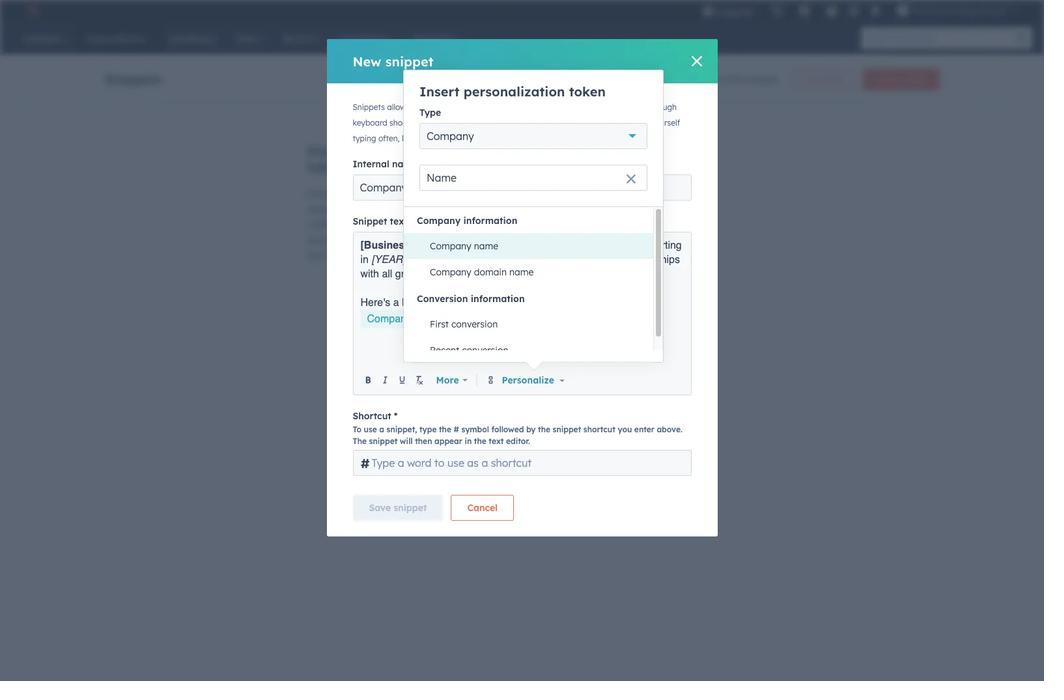 Task type: describe. For each thing, give the bounding box(es) containing it.
create for create snippet
[[874, 74, 899, 84]]

can
[[577, 102, 591, 112]]

help button
[[821, 0, 843, 21]]

none text field containing [business name]
[[361, 238, 685, 369]]

writing
[[376, 143, 422, 159]]

relationships
[[622, 254, 680, 266]]

meeting
[[466, 134, 496, 143]]

then
[[415, 437, 432, 446]]

company domain name
[[430, 266, 534, 278]]

text inside shortcut to use a snippet, type the # symbol followed by the snippet shortcut you enter above. the snippet will then appear in the text editor.
[[489, 437, 504, 446]]

0 vertical spatial [business name]
[[361, 240, 445, 251]]

0 vertical spatial or
[[550, 118, 558, 128]]

crm.
[[398, 219, 420, 231]]

with
[[361, 268, 379, 280]]

you left can
[[562, 102, 575, 112]]

cancel
[[467, 502, 498, 514]]

art
[[586, 254, 598, 266]]

phrase
[[523, 118, 548, 128]]

entering
[[483, 118, 514, 128]]

editor.
[[506, 437, 530, 446]]

create snippet
[[874, 74, 928, 84]]

and up great
[[395, 250, 412, 262]]

agenda.
[[499, 134, 529, 143]]

branding
[[504, 297, 545, 309]]

company for company name
[[430, 240, 472, 252]]

same
[[323, 250, 347, 262]]

text down 'sent'
[[390, 216, 408, 227]]

shortcut element
[[353, 450, 692, 476]]

shortcut
[[584, 425, 616, 435]]

in up log on the top of the page
[[366, 219, 373, 231]]

to inside snippets allow you to create reusable blocks of text that you can access quickly through keyboard shortcuts. get started by entering a phrase or line of text that you find yourself typing often, like a greeting or meeting agenda.
[[424, 102, 432, 112]]

search image
[[1017, 34, 1026, 43]]

the up appear
[[439, 425, 451, 435]]

emails inside save time writing emails and taking notes
[[426, 143, 469, 159]]

[year]
[[372, 254, 406, 266]]

logged
[[333, 219, 363, 231]]

insert personalization token
[[420, 83, 606, 100]]

provation design studio button
[[889, 0, 1027, 21]]

[link]
[[576, 297, 605, 309]]

0 horizontal spatial or
[[456, 134, 464, 143]]

snippets for snippets
[[105, 71, 162, 87]]

and inside we've been able to create both lasting art and relationships with all great people at
[[601, 254, 619, 266]]

1 horizontal spatial name]
[[521, 268, 552, 280]]

new for new snippet
[[353, 53, 381, 69]]

new folder
[[804, 74, 844, 84]]

both
[[530, 254, 550, 266]]

symbol
[[462, 425, 489, 435]]

shortcuts.
[[390, 118, 426, 128]]

settings image
[[848, 6, 860, 17]]

is
[[448, 240, 456, 251]]

a inside here's a link to their press and branding page: [link] company: company name
[[393, 297, 399, 309]]

prospects
[[425, 203, 468, 215]]

conversion for recent conversion
[[462, 345, 508, 356]]

shortcuts
[[338, 188, 378, 199]]

and inside here's a link to their press and branding page: [link] company: company name
[[484, 297, 501, 309]]

the right followed
[[538, 425, 551, 435]]

domain
[[474, 266, 507, 278]]

enter
[[634, 425, 655, 435]]

find
[[635, 118, 649, 128]]

calling icon button
[[766, 2, 788, 19]]

company inside here's a link to their press and branding page: [link] company: company name
[[418, 313, 462, 325]]

snippets allow you to create reusable blocks of text that you can access quickly through keyboard shortcuts. get started by entering a phrase or line of text that you find yourself typing often, like a greeting or meeting agenda.
[[353, 102, 680, 143]]

first conversion button
[[417, 311, 653, 337]]

0 vertical spatial that
[[544, 102, 560, 112]]

their
[[432, 297, 452, 309]]

create snippet button
[[863, 69, 939, 90]]

conversion information list box
[[404, 311, 653, 364]]

like
[[402, 134, 414, 143]]

provation inside the is a proud member of the provation family. starting in
[[567, 240, 611, 251]]

a inside shortcut to use a snippet, type the # symbol followed by the snippet shortcut you enter above. the snippet will then appear in the text editor.
[[379, 425, 384, 435]]

more button
[[428, 374, 476, 387]]

you up the shortcuts.
[[408, 102, 422, 112]]

of right line
[[575, 118, 583, 128]]

# inside shortcut element
[[361, 455, 370, 471]]

you left find
[[619, 118, 632, 128]]

# inside shortcut to use a snippet, type the # symbol followed by the snippet shortcut you enter above. the snippet will then appear in the text editor.
[[454, 425, 459, 435]]

design
[[952, 5, 980, 16]]

save for save time writing emails and taking notes
[[307, 143, 339, 159]]

responses
[[307, 203, 350, 215]]

recent conversion
[[430, 345, 508, 356]]

token
[[569, 83, 606, 100]]

marketplaces image
[[799, 6, 811, 18]]

recent conversion button
[[417, 337, 653, 364]]

1 vertical spatial your
[[376, 219, 395, 231]]

save snippet
[[369, 502, 427, 514]]

press
[[455, 297, 481, 309]]

search button
[[1010, 27, 1033, 50]]

send
[[456, 219, 477, 231]]

first conversion
[[430, 319, 498, 330]]

shortcut
[[353, 410, 391, 422]]

often,
[[378, 134, 400, 143]]

company button
[[420, 123, 648, 149]]

allow
[[387, 102, 406, 112]]

Search HubSpot search field
[[861, 27, 1021, 50]]

provation design studio
[[912, 5, 1008, 16]]

cancel button
[[451, 495, 514, 521]]

snippet for save snippet
[[394, 502, 427, 514]]

snippet,
[[387, 425, 417, 435]]

company:
[[367, 313, 415, 325]]

to inside here's a link to their press and branding page: [link] company: company name
[[421, 297, 429, 309]]

of inside snippets banner
[[725, 74, 734, 85]]

typing
[[353, 134, 376, 143]]

will
[[400, 437, 413, 446]]

0 vertical spatial your
[[392, 188, 412, 199]]

to
[[353, 425, 362, 435]]

snippet text
[[353, 216, 408, 227]]

greeting
[[423, 134, 454, 143]]

new folder button
[[793, 69, 855, 90]]

create shortcuts to your most common responses in emails sent to prospects and notes logged in your crm. quickly send emails and log notes without having to type the same thing over and over.
[[307, 188, 496, 262]]

company for company
[[427, 130, 474, 143]]

insert
[[420, 83, 460, 100]]

lasting
[[553, 254, 583, 266]]

starting
[[646, 240, 682, 251]]

common
[[438, 188, 476, 199]]

conversion
[[417, 293, 468, 305]]

calling icon image
[[771, 5, 783, 17]]

to right the shortcuts
[[381, 188, 390, 199]]

none field containing company information
[[404, 149, 663, 364]]

quickly
[[620, 102, 646, 112]]

a inside the is a proud member of the provation family. starting in
[[459, 240, 464, 251]]

name down like
[[392, 158, 417, 170]]

help image
[[826, 6, 838, 18]]

personalize button
[[499, 373, 567, 387]]

a up agenda.
[[516, 118, 521, 128]]

type inside the create shortcuts to your most common responses in emails sent to prospects and notes logged in your crm. quickly send emails and log notes without having to type the same thing over and over.
[[477, 235, 496, 246]]

to down send on the left top
[[465, 235, 474, 246]]

conversion for first conversion
[[451, 319, 498, 330]]



Task type: vqa. For each thing, say whether or not it's contained in the screenshot.
'banner'
no



Task type: locate. For each thing, give the bounding box(es) containing it.
in inside shortcut to use a snippet, type the # symbol followed by the snippet shortcut you enter above. the snippet will then appear in the text editor.
[[465, 437, 472, 446]]

sent
[[393, 203, 411, 215]]

in down the shortcuts
[[353, 203, 360, 215]]

dialog containing new snippet
[[327, 39, 718, 537]]

0 vertical spatial #
[[454, 425, 459, 435]]

able
[[464, 254, 484, 266]]

snippet for create snippet
[[901, 74, 928, 84]]

1 horizontal spatial [business name]
[[468, 268, 552, 280]]

1 horizontal spatial provation
[[912, 5, 950, 16]]

save snippet button
[[353, 495, 443, 521]]

internal name
[[353, 158, 417, 170]]

0 vertical spatial create
[[874, 74, 899, 84]]

the up the "lasting"
[[549, 240, 564, 251]]

0 horizontal spatial name]
[[413, 240, 445, 251]]

name inside here's a link to their press and branding page: [link] company: company name
[[465, 313, 491, 325]]

appear
[[435, 437, 462, 446]]

we've been able to create both lasting art and relationships with all great people at
[[361, 254, 683, 280]]

shortcut to use a snippet, type the # symbol followed by the snippet shortcut you enter above. the snippet will then appear in the text editor.
[[353, 410, 683, 446]]

Internal name text field
[[353, 175, 692, 201]]

notifications button
[[865, 0, 887, 21]]

create inside the create shortcuts to your most common responses in emails sent to prospects and notes logged in your crm. quickly send emails and log notes without having to type the same thing over and over.
[[307, 188, 336, 199]]

save for save snippet
[[369, 502, 391, 514]]

0 horizontal spatial type
[[419, 425, 437, 435]]

name up able
[[474, 240, 498, 252]]

company
[[427, 130, 474, 143], [417, 215, 461, 227], [430, 240, 472, 252], [430, 266, 472, 278], [418, 313, 462, 325]]

member
[[497, 240, 535, 251]]

0 vertical spatial emails
[[426, 143, 469, 159]]

snippet for new snippet
[[385, 53, 434, 69]]

and right art
[[601, 254, 619, 266]]

and down logged
[[338, 235, 354, 246]]

marketplaces button
[[791, 0, 818, 21]]

at
[[456, 268, 465, 280]]

1 horizontal spatial new
[[804, 74, 821, 84]]

5
[[737, 74, 742, 85]]

to right 'sent'
[[414, 203, 423, 215]]

text down can
[[585, 118, 599, 128]]

0 vertical spatial notes
[[353, 159, 389, 175]]

# down the
[[361, 455, 370, 471]]

the down symbol
[[474, 437, 487, 446]]

# up appear
[[454, 425, 459, 435]]

snippet
[[353, 216, 387, 227]]

or down started
[[456, 134, 464, 143]]

information for company
[[464, 215, 518, 227]]

people
[[422, 268, 453, 280]]

name down "press"
[[465, 313, 491, 325]]

1 vertical spatial create
[[307, 188, 336, 199]]

emails up same
[[307, 235, 335, 246]]

use
[[364, 425, 377, 435]]

type inside shortcut to use a snippet, type the # symbol followed by the snippet shortcut you enter above. the snippet will then appear in the text editor.
[[419, 425, 437, 435]]

in inside the is a proud member of the provation family. starting in
[[361, 254, 369, 266]]

0 horizontal spatial by
[[472, 118, 481, 128]]

by up editor. on the bottom
[[526, 425, 536, 435]]

2 vertical spatial emails
[[307, 235, 335, 246]]

is a proud member of the provation family. starting in
[[361, 240, 685, 266]]

a right like
[[416, 134, 421, 143]]

create for reusable
[[434, 102, 457, 112]]

time
[[343, 143, 372, 159]]

[business up [year]
[[361, 240, 410, 251]]

type up able
[[477, 235, 496, 246]]

get
[[428, 118, 441, 128]]

0 vertical spatial information
[[464, 215, 518, 227]]

of left 5
[[725, 74, 734, 85]]

of inside the is a proud member of the provation family. starting in
[[538, 240, 547, 251]]

personalize
[[502, 374, 554, 386]]

create right "folder"
[[874, 74, 899, 84]]

in down symbol
[[465, 437, 472, 446]]

type up then at the left bottom of the page
[[419, 425, 437, 435]]

0 horizontal spatial snippets
[[105, 71, 162, 87]]

clear input image
[[626, 175, 637, 185]]

create for create shortcuts to your most common responses in emails sent to prospects and notes logged in your crm. quickly send emails and log notes without having to type the same thing over and over.
[[307, 188, 336, 199]]

great
[[395, 268, 419, 280]]

keyboard
[[353, 118, 387, 128]]

created
[[744, 74, 777, 85]]

1 vertical spatial information
[[471, 293, 525, 305]]

0 vertical spatial conversion
[[451, 319, 498, 330]]

notes up the shortcuts
[[353, 159, 389, 175]]

1 vertical spatial [business name]
[[468, 268, 552, 280]]

notes inside save time writing emails and taking notes
[[353, 159, 389, 175]]

been
[[438, 254, 461, 266]]

company down started
[[427, 130, 474, 143]]

without
[[399, 235, 431, 246]]

0 horizontal spatial #
[[361, 455, 370, 471]]

1 vertical spatial name]
[[521, 268, 552, 280]]

1 horizontal spatial snippets
[[353, 102, 385, 112]]

close image
[[692, 56, 702, 66]]

folder
[[823, 74, 844, 84]]

list box
[[404, 207, 663, 364]]

by inside snippets allow you to create reusable blocks of text that you can access quickly through keyboard shortcuts. get started by entering a phrase or line of text that you find yourself typing often, like a greeting or meeting agenda.
[[472, 118, 481, 128]]

you left enter
[[618, 425, 632, 435]]

snippets inside snippets banner
[[105, 71, 162, 87]]

snippets banner
[[105, 65, 939, 90]]

and left agenda.
[[473, 143, 498, 159]]

company down been
[[430, 266, 472, 278]]

conversion down first conversion
[[462, 345, 508, 356]]

create up responses
[[307, 188, 336, 199]]

1 vertical spatial [business
[[468, 268, 518, 280]]

to right link
[[421, 297, 429, 309]]

provation right james peterson image
[[912, 5, 950, 16]]

company for company information
[[417, 215, 461, 227]]

1 horizontal spatial by
[[526, 425, 536, 435]]

company for company domain name
[[430, 266, 472, 278]]

text up phrase
[[528, 102, 542, 112]]

1 vertical spatial new
[[804, 74, 821, 84]]

here's a link to their press and branding page: [link] company: company name
[[361, 297, 605, 325]]

0 vertical spatial [business
[[361, 240, 410, 251]]

personalization
[[464, 83, 565, 100]]

here's
[[361, 297, 390, 309]]

line
[[560, 118, 573, 128]]

text down followed
[[489, 437, 504, 446]]

snippets inside snippets allow you to create reusable blocks of text that you can access quickly through keyboard shortcuts. get started by entering a phrase or line of text that you find yourself typing often, like a greeting or meeting agenda.
[[353, 102, 385, 112]]

thing
[[350, 250, 372, 262]]

the inside the is a proud member of the provation family. starting in
[[549, 240, 564, 251]]

your down 'sent'
[[376, 219, 395, 231]]

save inside save time writing emails and taking notes
[[307, 143, 339, 159]]

we've
[[409, 254, 435, 266]]

first
[[430, 319, 449, 330]]

create for both
[[498, 254, 527, 266]]

1 horizontal spatial #
[[454, 425, 459, 435]]

snippets for snippets allow you to create reusable blocks of text that you can access quickly through keyboard shortcuts. get started by entering a phrase or line of text that you find yourself typing often, like a greeting or meeting agenda.
[[353, 102, 385, 112]]

1 vertical spatial that
[[601, 118, 617, 128]]

new for new folder
[[804, 74, 821, 84]]

upgrade image
[[702, 6, 714, 18]]

[business name] up [year]
[[361, 240, 445, 251]]

type
[[477, 235, 496, 246], [419, 425, 437, 435]]

a right use
[[379, 425, 384, 435]]

company information
[[417, 215, 518, 227]]

of
[[725, 74, 734, 85], [518, 102, 526, 112], [575, 118, 583, 128], [538, 240, 547, 251]]

yourself
[[651, 118, 680, 128]]

menu containing provation design studio
[[693, 0, 1029, 21]]

1 vertical spatial emails
[[363, 203, 391, 215]]

1 vertical spatial save
[[369, 502, 391, 514]]

1 vertical spatial type
[[419, 425, 437, 435]]

0 vertical spatial create
[[434, 102, 457, 112]]

1 horizontal spatial emails
[[363, 203, 391, 215]]

the
[[353, 437, 367, 446]]

family.
[[614, 240, 643, 251]]

that up phrase
[[544, 102, 560, 112]]

name down the is a proud member of the provation family. starting in
[[509, 266, 534, 278]]

page:
[[547, 297, 574, 309]]

through
[[648, 102, 677, 112]]

new snippet
[[353, 53, 434, 69]]

1 horizontal spatial type
[[477, 235, 496, 246]]

provation inside popup button
[[912, 5, 950, 16]]

of up both
[[538, 240, 547, 251]]

name] up we've
[[413, 240, 445, 251]]

proud
[[467, 240, 494, 251]]

None text field
[[361, 238, 685, 369]]

snippet
[[385, 53, 434, 69], [901, 74, 928, 84], [553, 425, 581, 435], [369, 437, 398, 446], [394, 502, 427, 514]]

emails up snippet text
[[363, 203, 391, 215]]

name] down both
[[521, 268, 552, 280]]

internal
[[353, 158, 390, 170]]

the inside the create shortcuts to your most common responses in emails sent to prospects and notes logged in your crm. quickly send emails and log notes without having to type the same thing over and over.
[[307, 250, 321, 262]]

1 vertical spatial #
[[361, 455, 370, 471]]

that down access at the top of the page
[[601, 118, 617, 128]]

1 horizontal spatial [business
[[468, 268, 518, 280]]

create
[[874, 74, 899, 84], [307, 188, 336, 199]]

in up with
[[361, 254, 369, 266]]

0 horizontal spatial that
[[544, 102, 560, 112]]

menu item
[[762, 0, 765, 21]]

over
[[374, 250, 393, 262]]

new up keyboard at the top of page
[[353, 53, 381, 69]]

new left "folder"
[[804, 74, 821, 84]]

0 horizontal spatial create
[[307, 188, 336, 199]]

0 vertical spatial by
[[472, 118, 481, 128]]

[business name] down the is a proud member of the provation family. starting in
[[468, 268, 552, 280]]

create inside snippets allow you to create reusable blocks of text that you can access quickly through keyboard shortcuts. get started by entering a phrase or line of text that you find yourself typing often, like a greeting or meeting agenda.
[[434, 102, 457, 112]]

create inside button
[[874, 74, 899, 84]]

or left line
[[550, 118, 558, 128]]

most
[[414, 188, 436, 199]]

0 vertical spatial new
[[353, 53, 381, 69]]

0 vertical spatial name]
[[413, 240, 445, 251]]

company up been
[[430, 240, 472, 252]]

0 vertical spatial type
[[477, 235, 496, 246]]

and inside save time writing emails and taking notes
[[473, 143, 498, 159]]

to inside we've been able to create both lasting art and relationships with all great people at
[[487, 254, 495, 266]]

quickly
[[422, 219, 454, 231]]

company up having
[[417, 215, 461, 227]]

hubspot image
[[23, 3, 39, 18]]

a left link
[[393, 297, 399, 309]]

1 horizontal spatial create
[[874, 74, 899, 84]]

to up domain
[[487, 254, 495, 266]]

snippet inside button
[[394, 502, 427, 514]]

and up send on the left top
[[470, 203, 487, 215]]

snippet inside button
[[901, 74, 928, 84]]

your up 'sent'
[[392, 188, 412, 199]]

blocks
[[493, 102, 516, 112]]

over.
[[414, 250, 434, 262]]

0 horizontal spatial new
[[353, 53, 381, 69]]

dialog
[[327, 39, 718, 537]]

Type a word to use as a shortcut text field
[[353, 450, 692, 476]]

notes down responses
[[307, 219, 331, 231]]

[business name]
[[361, 240, 445, 251], [468, 268, 552, 280]]

0 vertical spatial save
[[307, 143, 339, 159]]

above.
[[657, 425, 683, 435]]

company inside company popup button
[[427, 130, 474, 143]]

by inside shortcut to use a snippet, type the # symbol followed by the snippet shortcut you enter above. the snippet will then appear in the text editor.
[[526, 425, 536, 435]]

0 horizontal spatial [business
[[361, 240, 410, 251]]

1 vertical spatial notes
[[307, 219, 331, 231]]

create
[[434, 102, 457, 112], [498, 254, 527, 266]]

save time writing emails and taking notes
[[307, 143, 498, 175]]

notifications image
[[870, 6, 882, 18]]

all
[[382, 268, 392, 280]]

None field
[[404, 149, 663, 364]]

link
[[402, 297, 418, 309]]

to
[[424, 102, 432, 112], [381, 188, 390, 199], [414, 203, 423, 215], [465, 235, 474, 246], [487, 254, 495, 266], [421, 297, 429, 309]]

0 of 5 created
[[717, 74, 777, 85]]

2 horizontal spatial emails
[[426, 143, 469, 159]]

company information list box
[[404, 233, 653, 285]]

conversion down "press"
[[451, 319, 498, 330]]

1 vertical spatial conversion
[[462, 345, 508, 356]]

1 vertical spatial create
[[498, 254, 527, 266]]

james peterson image
[[897, 5, 909, 16]]

list box containing company information
[[404, 207, 663, 364]]

access
[[593, 102, 618, 112]]

2 vertical spatial notes
[[373, 235, 396, 246]]

save inside button
[[369, 502, 391, 514]]

to up get
[[424, 102, 432, 112]]

menu
[[693, 0, 1029, 21]]

and right "press"
[[484, 297, 501, 309]]

the
[[549, 240, 564, 251], [307, 250, 321, 262], [439, 425, 451, 435], [538, 425, 551, 435], [474, 437, 487, 446]]

the left same
[[307, 250, 321, 262]]

0 horizontal spatial emails
[[307, 235, 335, 246]]

0 vertical spatial snippets
[[105, 71, 162, 87]]

0 horizontal spatial [business name]
[[361, 240, 445, 251]]

1 vertical spatial by
[[526, 425, 536, 435]]

1 horizontal spatial save
[[369, 502, 391, 514]]

information
[[464, 215, 518, 227], [471, 293, 525, 305]]

upgrade
[[717, 7, 753, 17]]

company name
[[430, 240, 498, 252]]

your
[[392, 188, 412, 199], [376, 219, 395, 231]]

Merge tag popover body search field
[[420, 165, 648, 191]]

information up proud
[[464, 215, 518, 227]]

a right is
[[459, 240, 464, 251]]

snippets
[[105, 71, 162, 87], [353, 102, 385, 112]]

new inside button
[[804, 74, 821, 84]]

1 vertical spatial snippets
[[353, 102, 385, 112]]

notes up over
[[373, 235, 396, 246]]

create down insert
[[434, 102, 457, 112]]

create inside we've been able to create both lasting art and relationships with all great people at
[[498, 254, 527, 266]]

1 vertical spatial or
[[456, 134, 464, 143]]

1 horizontal spatial that
[[601, 118, 617, 128]]

[business down able
[[468, 268, 518, 280]]

by down reusable
[[472, 118, 481, 128]]

1 horizontal spatial or
[[550, 118, 558, 128]]

taking
[[307, 159, 349, 175]]

type
[[420, 107, 441, 119]]

of down personalization
[[518, 102, 526, 112]]

company down their
[[418, 313, 462, 325]]

information down domain
[[471, 293, 525, 305]]

1 vertical spatial provation
[[567, 240, 611, 251]]

you inside shortcut to use a snippet, type the # symbol followed by the snippet shortcut you enter above. the snippet will then appear in the text editor.
[[618, 425, 632, 435]]

information for first conversion
[[471, 293, 525, 305]]

emails down started
[[426, 143, 469, 159]]

0 horizontal spatial save
[[307, 143, 339, 159]]

conversion information
[[417, 293, 525, 305]]

create down member
[[498, 254, 527, 266]]

1 horizontal spatial create
[[498, 254, 527, 266]]

provation up art
[[567, 240, 611, 251]]

0 horizontal spatial provation
[[567, 240, 611, 251]]

recent
[[430, 345, 460, 356]]

0 vertical spatial provation
[[912, 5, 950, 16]]

0 horizontal spatial create
[[434, 102, 457, 112]]



